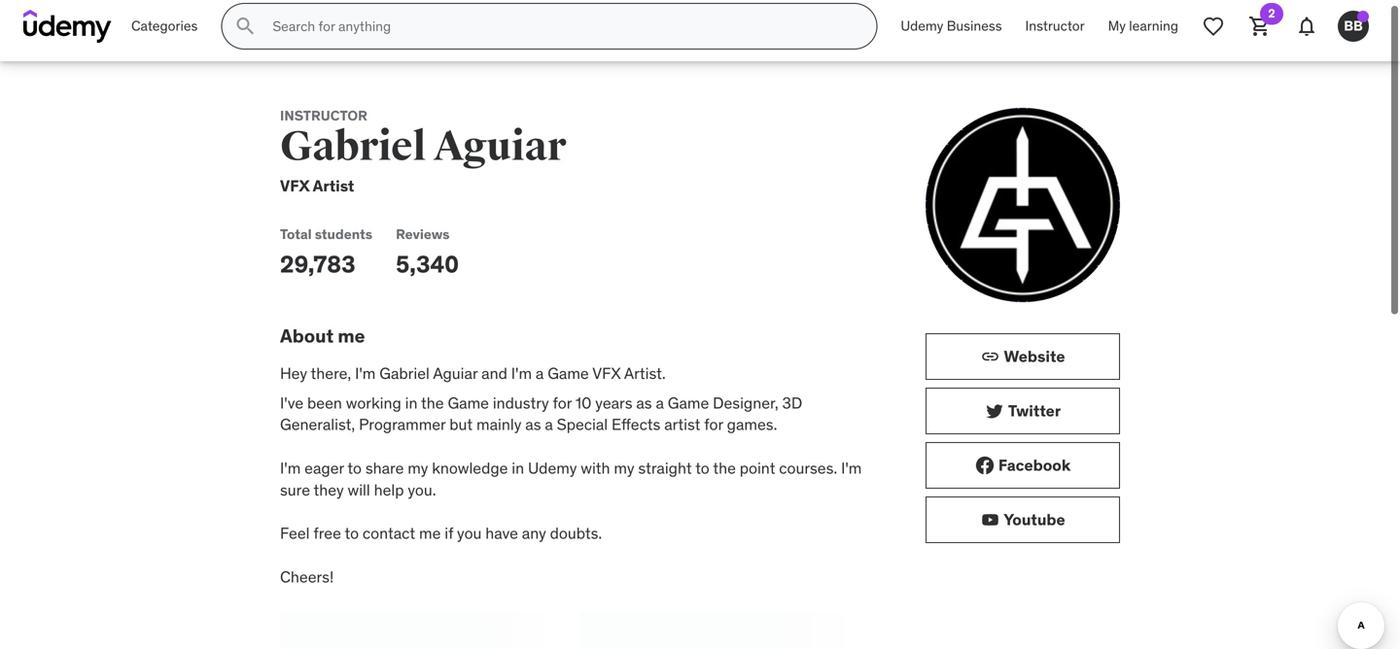 Task type: describe. For each thing, give the bounding box(es) containing it.
2
[[1268, 6, 1276, 21]]

small image for website
[[981, 347, 1000, 367]]

0 vertical spatial for
[[553, 393, 572, 413]]

(6)
[[384, 611, 407, 634]]

small image for youtube
[[981, 511, 1000, 530]]

special
[[557, 415, 608, 435]]

reviews
[[396, 226, 450, 243]]

website link
[[926, 334, 1120, 380]]

effects
[[612, 415, 661, 435]]

notifications image
[[1295, 15, 1319, 38]]

mainly
[[477, 415, 522, 435]]

Search for anything text field
[[269, 10, 853, 43]]

1 vertical spatial a
[[656, 393, 664, 413]]

if
[[445, 524, 453, 544]]

share
[[365, 459, 404, 478]]

contact
[[363, 524, 415, 544]]

wishlist image
[[1202, 15, 1225, 38]]

29,783
[[280, 250, 356, 279]]

i've been working in the game industry for 10 years as a game designer, 3d generalist, programmer but mainly as a special effects artist for games.
[[280, 393, 803, 435]]

my learning
[[1108, 17, 1179, 35]]

my learning link
[[1097, 3, 1190, 50]]

students
[[315, 226, 373, 243]]

2 my from the left
[[614, 459, 635, 478]]

feel free to contact me if you have any doubts.
[[280, 524, 602, 544]]

business
[[947, 17, 1002, 35]]

total
[[280, 226, 312, 243]]

in inside i've been working in the game industry for 10 years as a game designer, 3d generalist, programmer but mainly as a special effects artist for games.
[[405, 393, 418, 413]]

2 horizontal spatial game
[[668, 393, 709, 413]]

i'm up working
[[355, 364, 376, 384]]

10
[[576, 393, 592, 413]]

instructor gabriel aguiar vfx artist
[[280, 107, 566, 196]]

1 horizontal spatial vfx
[[592, 364, 621, 384]]

i'm right and
[[511, 364, 532, 384]]

small image for facebook
[[975, 456, 995, 476]]

gabriel aguiar image
[[926, 108, 1120, 302]]

industry
[[493, 393, 549, 413]]

you have alerts image
[[1358, 11, 1369, 22]]

instructor for instructor
[[1026, 17, 1085, 35]]

i'm right courses.
[[841, 459, 862, 478]]

sure
[[280, 480, 310, 500]]

bb
[[1344, 17, 1363, 35]]

they
[[314, 480, 344, 500]]

1 vertical spatial me
[[419, 524, 441, 544]]

5,340
[[396, 250, 459, 279]]

0 horizontal spatial a
[[536, 364, 544, 384]]

1 vertical spatial gabriel
[[380, 364, 430, 384]]



Task type: vqa. For each thing, say whether or not it's contained in the screenshot.
after in Starting at $16.58 per month after trial Cancel anytime
no



Task type: locate. For each thing, give the bounding box(es) containing it.
2 aguiar from the top
[[433, 364, 478, 384]]

0 horizontal spatial me
[[338, 324, 365, 348]]

have
[[486, 524, 518, 544]]

0 vertical spatial as
[[636, 393, 652, 413]]

0 vertical spatial instructor
[[1026, 17, 1085, 35]]

free
[[313, 524, 341, 544]]

to for feel free to contact me if you have any doubts.
[[345, 524, 359, 544]]

twitter link
[[926, 388, 1120, 435]]

cheers!
[[280, 567, 334, 587]]

and
[[482, 364, 508, 384]]

the
[[421, 393, 444, 413], [713, 459, 736, 478]]

to right free
[[345, 524, 359, 544]]

gabriel inside instructor gabriel aguiar vfx artist
[[280, 121, 426, 172]]

point
[[740, 459, 776, 478]]

artist
[[664, 415, 701, 435]]

bb link
[[1330, 3, 1377, 50]]

0 vertical spatial in
[[405, 393, 418, 413]]

as
[[636, 393, 652, 413], [525, 415, 541, 435]]

aguiar
[[433, 121, 566, 172], [433, 364, 478, 384]]

in inside i'm eager to share my knowledge in udemy with my straight to the point courses. i'm sure they will help you.
[[512, 459, 524, 478]]

0 vertical spatial gabriel
[[280, 121, 426, 172]]

i'm
[[355, 364, 376, 384], [511, 364, 532, 384], [280, 459, 301, 478], [841, 459, 862, 478]]

categories button
[[120, 3, 209, 50]]

gabriel
[[280, 121, 426, 172], [380, 364, 430, 384]]

any
[[522, 524, 546, 544]]

1 horizontal spatial me
[[419, 524, 441, 544]]

1 horizontal spatial udemy
[[901, 17, 944, 35]]

the inside i've been working in the game industry for 10 years as a game designer, 3d generalist, programmer but mainly as a special effects artist for games.
[[421, 393, 444, 413]]

hey
[[280, 364, 307, 384]]

instructor link
[[1014, 3, 1097, 50]]

0 horizontal spatial instructor
[[280, 107, 368, 124]]

will
[[348, 480, 370, 500]]

0 vertical spatial small image
[[975, 456, 995, 476]]

i'm eager to share my knowledge in udemy with my straight to the point courses. i'm sure they will help you.
[[280, 459, 862, 500]]

0 horizontal spatial as
[[525, 415, 541, 435]]

0 vertical spatial small image
[[981, 347, 1000, 367]]

the up the programmer
[[421, 393, 444, 413]]

to right straight
[[696, 459, 710, 478]]

1 horizontal spatial the
[[713, 459, 736, 478]]

udemy business link
[[889, 3, 1014, 50]]

0 vertical spatial udemy
[[901, 17, 944, 35]]

working
[[346, 393, 401, 413]]

instructor inside instructor gabriel aguiar vfx artist
[[280, 107, 368, 124]]

1 my from the left
[[408, 459, 428, 478]]

my down cheers!
[[280, 611, 306, 634]]

0 vertical spatial vfx
[[280, 176, 310, 196]]

about me
[[280, 324, 365, 348]]

udemy image
[[23, 10, 112, 43]]

my for my courses (6)
[[280, 611, 306, 634]]

in down mainly in the bottom of the page
[[512, 459, 524, 478]]

0 horizontal spatial for
[[553, 393, 572, 413]]

games.
[[727, 415, 777, 435]]

1 horizontal spatial as
[[636, 393, 652, 413]]

facebook
[[999, 456, 1071, 475]]

aguiar inside instructor gabriel aguiar vfx artist
[[433, 121, 566, 172]]

to up will
[[348, 459, 362, 478]]

a up effects
[[656, 393, 664, 413]]

game up 'artist'
[[668, 393, 709, 413]]

1 vertical spatial vfx
[[592, 364, 621, 384]]

for
[[553, 393, 572, 413], [704, 415, 723, 435]]

straight
[[638, 459, 692, 478]]

shopping cart with 2 items image
[[1249, 15, 1272, 38]]

categories
[[131, 17, 198, 35]]

about
[[280, 324, 334, 348]]

courses.
[[779, 459, 838, 478]]

programmer
[[359, 415, 446, 435]]

0 vertical spatial the
[[421, 393, 444, 413]]

my right "with"
[[614, 459, 635, 478]]

small image inside website link
[[981, 347, 1000, 367]]

as up effects
[[636, 393, 652, 413]]

doubts.
[[550, 524, 602, 544]]

a left special
[[545, 415, 553, 435]]

artist.
[[624, 364, 666, 384]]

small image
[[981, 347, 1000, 367], [985, 402, 1004, 421]]

a up industry
[[536, 364, 544, 384]]

0 vertical spatial my
[[1108, 17, 1126, 35]]

my up you.
[[408, 459, 428, 478]]

2 vertical spatial a
[[545, 415, 553, 435]]

instructor inside 'link'
[[1026, 17, 1085, 35]]

udemy business
[[901, 17, 1002, 35]]

udemy left "with"
[[528, 459, 577, 478]]

1 vertical spatial small image
[[985, 402, 1004, 421]]

twitter
[[1008, 401, 1061, 421]]

1 vertical spatial the
[[713, 459, 736, 478]]

hey there, i'm gabriel aguiar and i'm a game vfx artist.
[[280, 364, 666, 384]]

game up the 10
[[548, 364, 589, 384]]

1 vertical spatial as
[[525, 415, 541, 435]]

small image inside facebook link
[[975, 456, 995, 476]]

0 horizontal spatial my
[[408, 459, 428, 478]]

designer,
[[713, 393, 779, 413]]

for right 'artist'
[[704, 415, 723, 435]]

artist
[[313, 176, 354, 196]]

vfx left the artist
[[280, 176, 310, 196]]

the left point
[[713, 459, 736, 478]]

1 vertical spatial small image
[[981, 511, 1000, 530]]

2 horizontal spatial a
[[656, 393, 664, 413]]

website
[[1004, 347, 1065, 367]]

total students 29,783
[[280, 226, 373, 279]]

feel
[[280, 524, 310, 544]]

me
[[338, 324, 365, 348], [419, 524, 441, 544]]

generalist,
[[280, 415, 355, 435]]

0 horizontal spatial in
[[405, 393, 418, 413]]

instructor for instructor gabriel aguiar vfx artist
[[280, 107, 368, 124]]

gabriel up the artist
[[280, 121, 426, 172]]

you
[[457, 524, 482, 544]]

reviews 5,340
[[396, 226, 459, 279]]

me up there,
[[338, 324, 365, 348]]

years
[[595, 393, 633, 413]]

1 vertical spatial in
[[512, 459, 524, 478]]

small image left facebook
[[975, 456, 995, 476]]

youtube link
[[926, 497, 1120, 544]]

with
[[581, 459, 610, 478]]

submit search image
[[234, 15, 257, 38]]

game up but on the bottom left of the page
[[448, 393, 489, 413]]

as down industry
[[525, 415, 541, 435]]

been
[[307, 393, 342, 413]]

0 horizontal spatial vfx
[[280, 176, 310, 196]]

my
[[408, 459, 428, 478], [614, 459, 635, 478]]

my for my learning
[[1108, 17, 1126, 35]]

0 horizontal spatial udemy
[[528, 459, 577, 478]]

instructor
[[1026, 17, 1085, 35], [280, 107, 368, 124]]

small image inside twitter link
[[985, 402, 1004, 421]]

1 vertical spatial instructor
[[280, 107, 368, 124]]

1 vertical spatial aguiar
[[433, 364, 478, 384]]

1 horizontal spatial game
[[548, 364, 589, 384]]

udemy
[[901, 17, 944, 35], [528, 459, 577, 478]]

my courses (6)
[[280, 611, 407, 634]]

instructor up the artist
[[280, 107, 368, 124]]

1 horizontal spatial for
[[704, 415, 723, 435]]

0 horizontal spatial game
[[448, 393, 489, 413]]

0 horizontal spatial my
[[280, 611, 306, 634]]

a
[[536, 364, 544, 384], [656, 393, 664, 413], [545, 415, 553, 435]]

0 horizontal spatial the
[[421, 393, 444, 413]]

vfx
[[280, 176, 310, 196], [592, 364, 621, 384]]

the inside i'm eager to share my knowledge in udemy with my straight to the point courses. i'm sure they will help you.
[[713, 459, 736, 478]]

instructor right "business"
[[1026, 17, 1085, 35]]

small image left twitter
[[985, 402, 1004, 421]]

1 horizontal spatial instructor
[[1026, 17, 1085, 35]]

2 link
[[1237, 3, 1284, 50]]

small image left 'website'
[[981, 347, 1000, 367]]

i'm up sure in the left of the page
[[280, 459, 301, 478]]

1 vertical spatial my
[[280, 611, 306, 634]]

1 vertical spatial for
[[704, 415, 723, 435]]

eager
[[305, 459, 344, 478]]

udemy left "business"
[[901, 17, 944, 35]]

small image
[[975, 456, 995, 476], [981, 511, 1000, 530]]

my left learning
[[1108, 17, 1126, 35]]

0 vertical spatial aguiar
[[433, 121, 566, 172]]

vfx up years
[[592, 364, 621, 384]]

1 aguiar from the top
[[433, 121, 566, 172]]

1 horizontal spatial my
[[614, 459, 635, 478]]

game
[[548, 364, 589, 384], [448, 393, 489, 413], [668, 393, 709, 413]]

youtube
[[1004, 510, 1066, 530]]

small image for twitter
[[985, 402, 1004, 421]]

facebook link
[[926, 442, 1120, 489]]

0 vertical spatial me
[[338, 324, 365, 348]]

my
[[1108, 17, 1126, 35], [280, 611, 306, 634]]

1 horizontal spatial my
[[1108, 17, 1126, 35]]

knowledge
[[432, 459, 508, 478]]

me left 'if'
[[419, 524, 441, 544]]

there,
[[311, 364, 351, 384]]

in up the programmer
[[405, 393, 418, 413]]

in
[[405, 393, 418, 413], [512, 459, 524, 478]]

small image inside youtube link
[[981, 511, 1000, 530]]

i've
[[280, 393, 304, 413]]

to for i'm eager to share my knowledge in udemy with my straight to the point courses. i'm sure they will help you.
[[348, 459, 362, 478]]

but
[[450, 415, 473, 435]]

small image left youtube
[[981, 511, 1000, 530]]

vfx inside instructor gabriel aguiar vfx artist
[[280, 176, 310, 196]]

for left the 10
[[553, 393, 572, 413]]

to
[[348, 459, 362, 478], [696, 459, 710, 478], [345, 524, 359, 544]]

courses
[[310, 611, 379, 634]]

3d
[[782, 393, 803, 413]]

0 vertical spatial a
[[536, 364, 544, 384]]

gabriel up working
[[380, 364, 430, 384]]

1 horizontal spatial in
[[512, 459, 524, 478]]

learning
[[1129, 17, 1179, 35]]

1 horizontal spatial a
[[545, 415, 553, 435]]

help
[[374, 480, 404, 500]]

you.
[[408, 480, 436, 500]]

1 vertical spatial udemy
[[528, 459, 577, 478]]

udemy inside i'm eager to share my knowledge in udemy with my straight to the point courses. i'm sure they will help you.
[[528, 459, 577, 478]]



